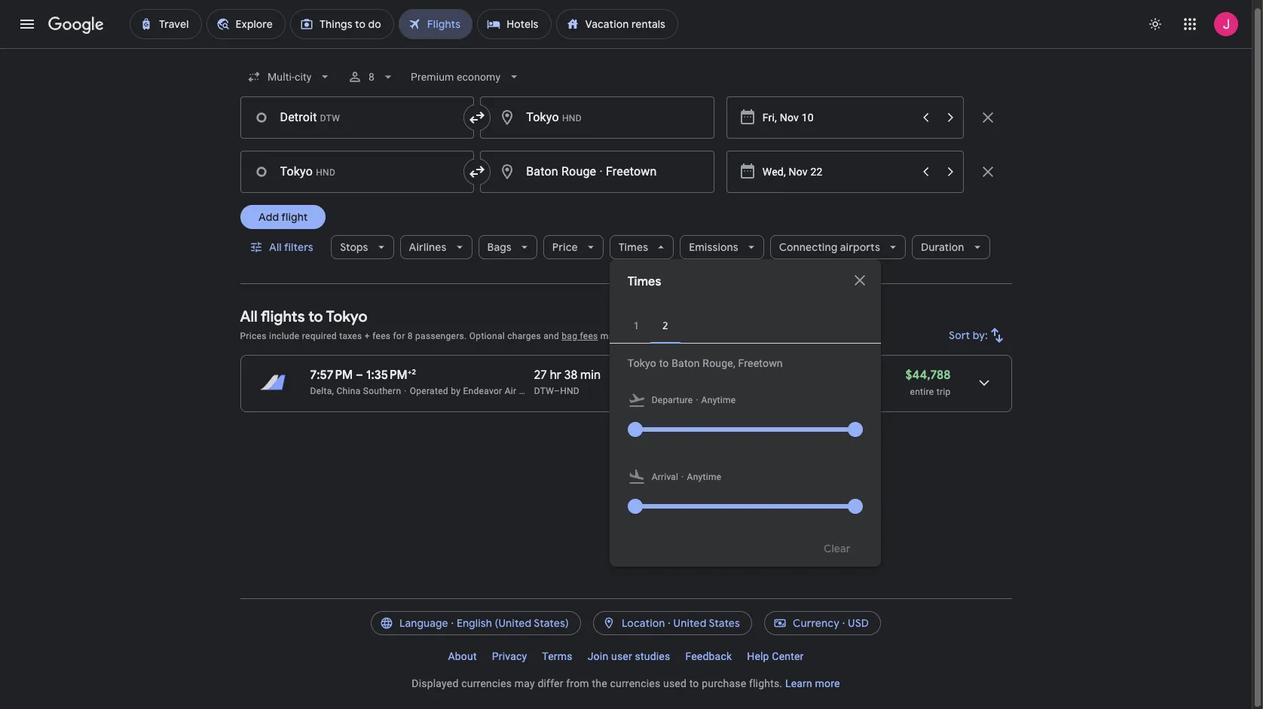 Task type: describe. For each thing, give the bounding box(es) containing it.
connecting airports button
[[770, 229, 906, 265]]

english (united states)
[[457, 617, 569, 630]]

english
[[457, 617, 493, 630]]

airlines
[[409, 241, 447, 254]]

8 inside popup button
[[369, 71, 375, 83]]

user
[[612, 651, 633, 663]]

all filters
[[269, 241, 313, 254]]

1 horizontal spatial freetown
[[739, 357, 783, 370]]

all for all filters
[[269, 241, 282, 254]]

swap origin and destination. image
[[468, 163, 487, 181]]

differ
[[538, 678, 564, 690]]

include
[[269, 331, 300, 342]]

and
[[544, 331, 560, 342]]

Departure text field
[[763, 152, 913, 192]]

times inside popup button
[[619, 241, 649, 254]]

2 fees from the left
[[580, 331, 598, 342]]

used
[[664, 678, 687, 690]]

delta,
[[310, 386, 334, 397]]

help center link
[[740, 645, 812, 669]]

states)
[[534, 617, 569, 630]]

2 stops flight. element
[[633, 368, 672, 385]]

help
[[748, 651, 770, 663]]

arrival
[[652, 472, 679, 483]]

price button
[[544, 229, 604, 265]]

$44,788 entire trip
[[906, 368, 951, 397]]

flight details. leaves detroit metropolitan wayne county airport at 7:57 pm on friday, november 10 and arrives at haneda airport at 1:35 pm on sunday, november 12. image
[[966, 365, 1003, 401]]

– inside 7:57 pm – 1:35 pm + 2
[[356, 368, 364, 383]]

join user studies link
[[580, 645, 678, 669]]

operated
[[410, 386, 449, 397]]

join
[[588, 651, 609, 663]]

stops
[[642, 368, 672, 383]]

leaves detroit metropolitan wayne county airport at 7:57 pm on friday, november 10 and arrives at haneda airport at 1:35 pm on sunday, november 12. element
[[310, 367, 416, 383]]

sort by:
[[949, 329, 988, 342]]

close dialog image
[[851, 271, 869, 290]]

rouge
[[562, 164, 597, 179]]

0 horizontal spatial tokyo
[[326, 308, 368, 327]]

connection
[[564, 386, 613, 397]]

flights.
[[750, 678, 783, 690]]

2 currencies from the left
[[610, 678, 661, 690]]

1 fees from the left
[[373, 331, 391, 342]]

airlines button
[[400, 229, 473, 265]]

add flight
[[258, 210, 308, 224]]

bags button
[[479, 229, 538, 265]]

0 vertical spatial may
[[601, 331, 619, 342]]

(united
[[495, 617, 532, 630]]

trip
[[937, 387, 951, 397]]

privacy link
[[485, 645, 535, 669]]

1 horizontal spatial to
[[660, 357, 669, 370]]

co
[[787, 368, 806, 383]]

1 horizontal spatial baton
[[672, 357, 700, 370]]

feedback
[[686, 651, 732, 663]]

southern
[[363, 386, 401, 397]]

learn
[[786, 678, 813, 690]]

states
[[709, 617, 741, 630]]

air
[[505, 386, 517, 397]]

Departure time: 7:57 PM. text field
[[310, 368, 353, 383]]

by
[[451, 386, 461, 397]]

center
[[772, 651, 804, 663]]

can
[[653, 386, 672, 397]]

apply.
[[621, 331, 646, 342]]

1:35 pm
[[366, 368, 408, 383]]

27 hr 38 min dtw – hnd
[[535, 368, 601, 397]]

0 horizontal spatial baton
[[527, 164, 559, 179]]

departure
[[652, 395, 693, 406]]

Departure text field
[[763, 97, 913, 138]]

1 vertical spatial times
[[628, 275, 662, 290]]

jfk
[[633, 386, 649, 397]]

prices include required taxes + fees for 8 passengers. optional charges and bag fees may apply. passenger assistance
[[240, 331, 741, 342]]

united
[[674, 617, 707, 630]]

operated by endeavor air dba delta connection
[[410, 386, 613, 397]]

delta, china southern
[[310, 386, 401, 397]]

studies
[[635, 651, 671, 663]]

by:
[[973, 329, 988, 342]]

terms
[[543, 651, 573, 663]]

add
[[258, 210, 279, 224]]

duration button
[[912, 229, 991, 265]]

bags
[[488, 241, 512, 254]]

sort
[[949, 329, 971, 342]]

rouge,
[[703, 357, 736, 370]]

about
[[448, 651, 477, 663]]

language
[[400, 617, 449, 630]]

currency
[[793, 617, 840, 630]]

passenger assistance button
[[648, 331, 741, 342]]

dba
[[519, 386, 538, 397]]

about link
[[441, 645, 485, 669]]

more
[[816, 678, 841, 690]]

emissions
[[689, 241, 739, 254]]

add flight button
[[240, 205, 326, 229]]

flight
[[281, 210, 308, 224]]

hr
[[550, 368, 562, 383]]

12,211 kg co
[[738, 368, 806, 383]]

all for all flights to tokyo
[[240, 308, 258, 327]]

stops
[[340, 241, 368, 254]]

remove flight from tokyo to baton rouge or freetown on wed, nov 22 image
[[979, 163, 997, 181]]

7:57 pm
[[310, 368, 353, 383]]

dtw
[[535, 386, 554, 397]]

connecting
[[780, 241, 838, 254]]

1 vertical spatial tokyo
[[628, 357, 657, 370]]



Task type: vqa. For each thing, say whether or not it's contained in the screenshot.
topmost -25% emissions
no



Task type: locate. For each thing, give the bounding box(es) containing it.
anytime
[[702, 395, 736, 406], [687, 472, 722, 483]]

0 vertical spatial baton
[[527, 164, 559, 179]]

0 horizontal spatial freetown
[[606, 164, 657, 179]]

the
[[592, 678, 608, 690]]

times
[[619, 241, 649, 254], [628, 275, 662, 290]]

anytime for arrival
[[687, 472, 722, 483]]

tokyo up jfk
[[628, 357, 657, 370]]

total duration 27 hr 38 min. element
[[535, 368, 633, 385]]

2 stops jfk , can
[[633, 368, 672, 397]]

2
[[412, 367, 416, 377], [633, 368, 639, 383]]

may left differ
[[515, 678, 535, 690]]

0 horizontal spatial +
[[365, 331, 370, 342]]

stops button
[[331, 229, 394, 265]]

united states
[[674, 617, 741, 630]]

anytime right arrival
[[687, 472, 722, 483]]

tokyo
[[326, 308, 368, 327], [628, 357, 657, 370]]

anytime down rouge,
[[702, 395, 736, 406]]

prices
[[240, 331, 267, 342]]

baton up layover (1 of 2) is a 2 hr 11 min layover at john f. kennedy international airport in new york. layover (2 of 2) is a 3 hr 15 min layover at guangzhou baiyun international airport in guangzhou. element
[[672, 357, 700, 370]]

baton rouge · freetown
[[527, 164, 657, 179]]

1 vertical spatial may
[[515, 678, 535, 690]]

passenger
[[648, 331, 693, 342]]

purchase
[[702, 678, 747, 690]]

duration
[[922, 241, 965, 254]]

taxes
[[339, 331, 362, 342]]

0 horizontal spatial currencies
[[462, 678, 512, 690]]

feedback link
[[678, 645, 740, 669]]

2 vertical spatial to
[[690, 678, 700, 690]]

1 vertical spatial freetown
[[739, 357, 783, 370]]

airports
[[841, 241, 881, 254]]

privacy
[[492, 651, 527, 663]]

currencies down join user studies
[[610, 678, 661, 690]]

displayed
[[412, 678, 459, 690]]

None text field
[[481, 97, 715, 139], [481, 151, 715, 193], [481, 97, 715, 139], [481, 151, 715, 193]]

Arrival time: 1:35 PM on  Sunday, November 12. text field
[[366, 367, 416, 383]]

help center
[[748, 651, 804, 663]]

anytime for departure
[[702, 395, 736, 406]]

+ right taxes
[[365, 331, 370, 342]]

freetown left co
[[739, 357, 783, 370]]

12,211
[[738, 368, 768, 383]]

None search field
[[240, 59, 1012, 567]]

fees
[[373, 331, 391, 342], [580, 331, 598, 342]]

tokyo to baton rouge, freetown
[[628, 357, 783, 370]]

may left 'apply.'
[[601, 331, 619, 342]]

join user studies
[[588, 651, 671, 663]]

1 horizontal spatial +
[[408, 367, 412, 377]]

1 vertical spatial baton
[[672, 357, 700, 370]]

currencies
[[462, 678, 512, 690], [610, 678, 661, 690]]

location
[[622, 617, 666, 630]]

endeavor
[[463, 386, 503, 397]]

bag
[[562, 331, 578, 342]]

layover (1 of 2) is a 2 hr 11 min layover at john f. kennedy international airport in new york. layover (2 of 2) is a 3 hr 15 min layover at guangzhou baiyun international airport in guangzhou. element
[[633, 385, 731, 397]]

None text field
[[240, 97, 474, 139], [240, 151, 474, 193], [240, 97, 474, 139], [240, 151, 474, 193]]

1 horizontal spatial tokyo
[[628, 357, 657, 370]]

– up "delta, china southern"
[[356, 368, 364, 383]]

1 horizontal spatial –
[[554, 386, 560, 397]]

1 vertical spatial to
[[660, 357, 669, 370]]

swap origin and destination. image
[[468, 109, 487, 127]]

main menu image
[[18, 15, 36, 33]]

2 inside 2 stops jfk , can
[[633, 368, 639, 383]]

0 vertical spatial –
[[356, 368, 364, 383]]

learn more link
[[786, 678, 841, 690]]

2 up jfk
[[633, 368, 639, 383]]

0 vertical spatial to
[[309, 308, 323, 327]]

1 horizontal spatial 8
[[408, 331, 413, 342]]

baton
[[527, 164, 559, 179], [672, 357, 700, 370]]

to down passenger
[[660, 357, 669, 370]]

1 vertical spatial anytime
[[687, 472, 722, 483]]

assistance
[[696, 331, 741, 342]]

optional
[[470, 331, 505, 342]]

1 horizontal spatial currencies
[[610, 678, 661, 690]]

7:57 pm – 1:35 pm + 2
[[310, 367, 416, 383]]

1 vertical spatial all
[[240, 308, 258, 327]]

to up required
[[309, 308, 323, 327]]

1 horizontal spatial 2
[[633, 368, 639, 383]]

currencies down the privacy "link"
[[462, 678, 512, 690]]

0 horizontal spatial 8
[[369, 71, 375, 83]]

min
[[581, 368, 601, 383]]

1 vertical spatial +
[[408, 367, 412, 377]]

bag fees button
[[562, 331, 598, 342]]

times right price 'popup button'
[[619, 241, 649, 254]]

0 vertical spatial tokyo
[[326, 308, 368, 327]]

tokyo up taxes
[[326, 308, 368, 327]]

1 vertical spatial –
[[554, 386, 560, 397]]

1 horizontal spatial fees
[[580, 331, 598, 342]]

0 vertical spatial freetown
[[606, 164, 657, 179]]

change appearance image
[[1138, 6, 1174, 42]]

passengers.
[[416, 331, 467, 342]]

remove flight from detroit to tokyo on fri, nov 10 image
[[979, 109, 997, 127]]

required
[[302, 331, 337, 342]]

times down times popup button
[[628, 275, 662, 290]]

none search field containing times
[[240, 59, 1012, 567]]

all
[[269, 241, 282, 254], [240, 308, 258, 327]]

1 currencies from the left
[[462, 678, 512, 690]]

0 horizontal spatial all
[[240, 308, 258, 327]]

all left filters
[[269, 241, 282, 254]]

from
[[567, 678, 590, 690]]

for
[[393, 331, 405, 342]]

filters
[[284, 241, 313, 254]]

0 vertical spatial times
[[619, 241, 649, 254]]

usd
[[848, 617, 870, 630]]

0 horizontal spatial may
[[515, 678, 535, 690]]

·
[[600, 164, 603, 179]]

0 vertical spatial all
[[269, 241, 282, 254]]

0 vertical spatial +
[[365, 331, 370, 342]]

china
[[337, 386, 361, 397]]

$44,788
[[906, 368, 951, 383]]

0 vertical spatial 8
[[369, 71, 375, 83]]

charges
[[508, 331, 541, 342]]

0 horizontal spatial –
[[356, 368, 364, 383]]

terms link
[[535, 645, 580, 669]]

fees right bag
[[580, 331, 598, 342]]

– down "hr"
[[554, 386, 560, 397]]

+ inside 7:57 pm – 1:35 pm + 2
[[408, 367, 412, 377]]

0 vertical spatial anytime
[[702, 395, 736, 406]]

,
[[649, 386, 651, 397]]

to
[[309, 308, 323, 327], [660, 357, 669, 370], [690, 678, 700, 690]]

hnd
[[560, 386, 580, 397]]

fees left for
[[373, 331, 391, 342]]

44788 US dollars text field
[[906, 368, 951, 383]]

all flights to tokyo
[[240, 308, 368, 327]]

1 vertical spatial 8
[[408, 331, 413, 342]]

+ up operated
[[408, 367, 412, 377]]

freetown
[[606, 164, 657, 179], [739, 357, 783, 370]]

1 horizontal spatial may
[[601, 331, 619, 342]]

all inside all filters button
[[269, 241, 282, 254]]

entire
[[911, 387, 935, 397]]

price
[[553, 241, 578, 254]]

baton left 'rouge'
[[527, 164, 559, 179]]

1 horizontal spatial all
[[269, 241, 282, 254]]

freetown right ·
[[606, 164, 657, 179]]

delta
[[540, 386, 562, 397]]

times button
[[610, 229, 674, 265]]

displayed currencies may differ from the currencies used to purchase flights. learn more
[[412, 678, 841, 690]]

2 horizontal spatial to
[[690, 678, 700, 690]]

2 inside 7:57 pm – 1:35 pm + 2
[[412, 367, 416, 377]]

2 up operated
[[412, 367, 416, 377]]

0 horizontal spatial fees
[[373, 331, 391, 342]]

emissions button
[[680, 229, 764, 265]]

all up prices
[[240, 308, 258, 327]]

– inside 27 hr 38 min dtw – hnd
[[554, 386, 560, 397]]

kg
[[771, 368, 784, 383]]

to right 'used' on the right bottom
[[690, 678, 700, 690]]

None field
[[240, 63, 339, 90], [405, 63, 528, 90], [240, 63, 339, 90], [405, 63, 528, 90]]

sort by: button
[[943, 317, 1012, 354]]

0 horizontal spatial to
[[309, 308, 323, 327]]

0 horizontal spatial 2
[[412, 367, 416, 377]]



